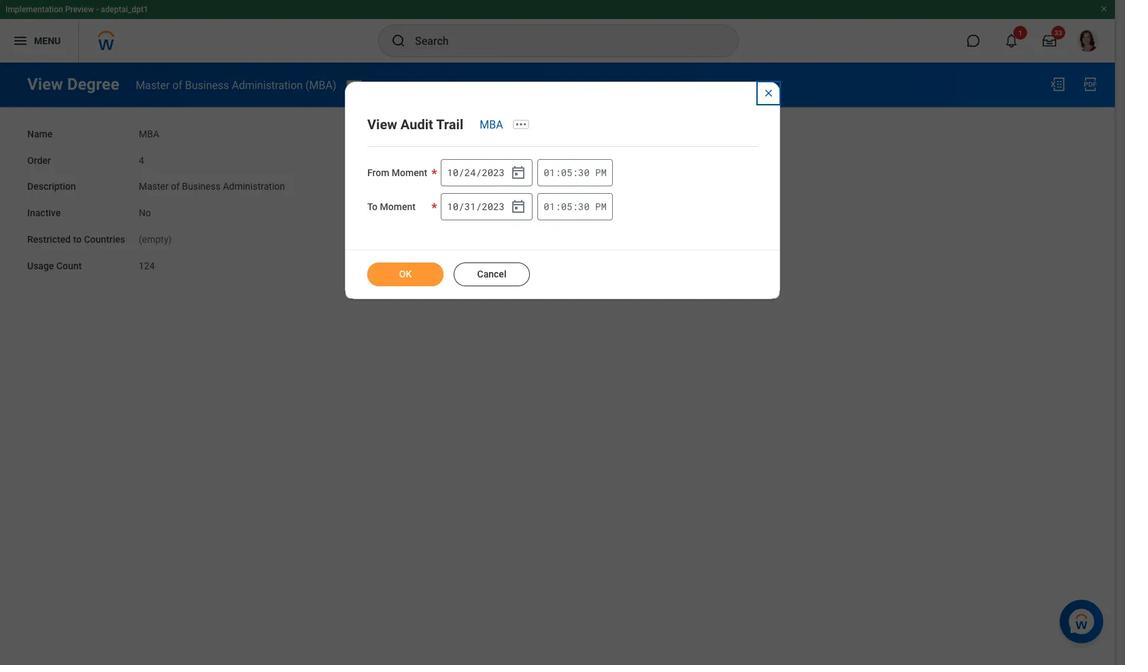Task type: locate. For each thing, give the bounding box(es) containing it.
second spin button
[[578, 166, 590, 179], [578, 200, 590, 213]]

minute spin button right calendar image
[[561, 200, 573, 213]]

2 second spin button from the top
[[578, 200, 590, 213]]

second spin button right calendar image
[[578, 200, 590, 213]]

1 vertical spatial 01 : 05 : 30 pm
[[544, 200, 607, 213]]

cancel button
[[454, 263, 530, 286]]

calendar image
[[510, 165, 527, 181]]

from moment
[[367, 167, 427, 179]]

1 vertical spatial pm
[[595, 200, 607, 213]]

01 right calendar image
[[544, 200, 555, 213]]

1 vertical spatial of
[[171, 181, 180, 192]]

01 : 05 : 30 pm right calendar image
[[544, 200, 607, 213]]

notifications large image
[[1005, 34, 1019, 48]]

1 vertical spatial moment
[[380, 201, 416, 213]]

view left audit
[[367, 116, 397, 132]]

1 vertical spatial hour spin button
[[544, 200, 555, 213]]

-
[[96, 5, 99, 14]]

hour spin button for 10 / 24 / 2023
[[544, 166, 555, 179]]

10 inside 10 / 24 / 2023
[[447, 166, 459, 179]]

moment right to
[[380, 201, 416, 213]]

2 10 from the top
[[447, 200, 459, 213]]

1 10 from the top
[[447, 166, 459, 179]]

30 right calendar icon
[[578, 166, 590, 179]]

01 : 05 : 30 pm for 10 / 31 / 2023
[[544, 200, 607, 213]]

view left degree
[[27, 75, 63, 94]]

hour spin button right calendar image
[[544, 200, 555, 213]]

0 vertical spatial before or after midday spin button
[[595, 166, 607, 179]]

view inside dialog
[[367, 116, 397, 132]]

2 30 from the top
[[578, 200, 590, 213]]

1 vertical spatial administration
[[223, 181, 285, 192]]

business
[[185, 78, 229, 91], [182, 181, 221, 192]]

profile logan mcneil element
[[1069, 26, 1107, 56]]

view printable version (pdf) image
[[1083, 76, 1099, 93]]

to moment group
[[441, 193, 533, 220]]

0 vertical spatial hour spin button
[[544, 166, 555, 179]]

10 inside 10 / 31 / 2023
[[447, 200, 459, 213]]

close view audit trail image
[[763, 88, 774, 99]]

0 vertical spatial second spin button
[[578, 166, 590, 179]]

moment for 10 / 24 / 2023
[[392, 167, 427, 179]]

mba inside view degree main content
[[139, 128, 159, 139]]

1 vertical spatial master
[[139, 181, 169, 192]]

1 vertical spatial before or after midday spin button
[[595, 200, 607, 213]]

1 horizontal spatial mba
[[480, 118, 503, 131]]

hour spin button right calendar icon
[[544, 166, 555, 179]]

moment
[[392, 167, 427, 179], [380, 201, 416, 213]]

0 vertical spatial 10
[[447, 166, 459, 179]]

124
[[139, 260, 155, 271]]

view
[[27, 75, 63, 94], [367, 116, 397, 132]]

01 right calendar icon
[[544, 166, 555, 179]]

1 vertical spatial business
[[182, 181, 221, 192]]

0 horizontal spatial mba
[[139, 128, 159, 139]]

24
[[465, 166, 476, 179]]

1 vertical spatial 05
[[561, 200, 573, 213]]

administration for master of business administration
[[223, 181, 285, 192]]

second spin button for 10 / 31 / 2023
[[578, 200, 590, 213]]

order
[[27, 155, 51, 166]]

ok
[[399, 269, 412, 280]]

10 left 31
[[447, 200, 459, 213]]

master of business administration
[[139, 181, 285, 192]]

1 before or after midday spin button from the top
[[595, 166, 607, 179]]

05
[[561, 166, 573, 179], [561, 200, 573, 213]]

10 / 31 / 2023
[[447, 200, 505, 213]]

10
[[447, 166, 459, 179], [447, 200, 459, 213]]

audit
[[401, 116, 433, 132]]

2 hour spin button from the top
[[544, 200, 555, 213]]

0 vertical spatial view
[[27, 75, 63, 94]]

/ left 24
[[459, 166, 464, 179]]

before or after midday spin button for 10 / 31 / 2023
[[595, 200, 607, 213]]

01 : 05 : 30 pm
[[544, 166, 607, 179], [544, 200, 607, 213]]

no
[[139, 207, 151, 219]]

minute spin button
[[561, 166, 573, 179], [561, 200, 573, 213]]

1 vertical spatial view
[[367, 116, 397, 132]]

mba right "trail"
[[480, 118, 503, 131]]

1 second spin button from the top
[[578, 166, 590, 179]]

implementation
[[5, 5, 63, 14]]

0 vertical spatial pm
[[595, 166, 607, 179]]

moment for 10 / 31 / 2023
[[380, 201, 416, 213]]

1 vertical spatial 30
[[578, 200, 590, 213]]

business for master of business administration (mba)
[[185, 78, 229, 91]]

1 01 : 05 : 30 pm from the top
[[544, 166, 607, 179]]

ok button
[[367, 263, 444, 286]]

minute spin button for 10 / 31 / 2023
[[561, 200, 573, 213]]

cancel
[[477, 269, 507, 280]]

pm for 10 / 24 / 2023
[[595, 166, 607, 179]]

2 2023 from the top
[[482, 200, 505, 213]]

30 right calendar image
[[578, 200, 590, 213]]

second spin button for 10 / 24 / 2023
[[578, 166, 590, 179]]

1 minute spin button from the top
[[561, 166, 573, 179]]

of
[[172, 78, 182, 91], [171, 181, 180, 192]]

pm for 10 / 31 / 2023
[[595, 200, 607, 213]]

mba inside view audit trail dialog
[[480, 118, 503, 131]]

administration
[[232, 78, 303, 91], [223, 181, 285, 192]]

master up inactive element at the top left of page
[[139, 181, 169, 192]]

1 2023 from the top
[[482, 166, 505, 179]]

master up name element
[[136, 78, 170, 91]]

4
[[139, 155, 144, 166]]

05 right calendar icon
[[561, 166, 573, 179]]

1 hour spin button from the top
[[544, 166, 555, 179]]

1 vertical spatial 01
[[544, 200, 555, 213]]

01 for 10 / 24 / 2023
[[544, 166, 555, 179]]

0 vertical spatial 01
[[544, 166, 555, 179]]

2 01 from the top
[[544, 200, 555, 213]]

1 pm from the top
[[595, 166, 607, 179]]

1 vertical spatial second spin button
[[578, 200, 590, 213]]

0 horizontal spatial view
[[27, 75, 63, 94]]

2 01 : 05 : 30 pm from the top
[[544, 200, 607, 213]]

01
[[544, 166, 555, 179], [544, 200, 555, 213]]

30
[[578, 166, 590, 179], [578, 200, 590, 213]]

0 vertical spatial 01 : 05 : 30 pm
[[544, 166, 607, 179]]

0 vertical spatial business
[[185, 78, 229, 91]]

0 vertical spatial master
[[136, 78, 170, 91]]

hour spin button for 10 / 31 / 2023
[[544, 200, 555, 213]]

01 : 05 : 30 pm right calendar icon
[[544, 166, 607, 179]]

05 for 10 / 24 / 2023
[[561, 166, 573, 179]]

0 vertical spatial moment
[[392, 167, 427, 179]]

1 30 from the top
[[578, 166, 590, 179]]

2023 inside 10 / 31 / 2023
[[482, 200, 505, 213]]

restricted
[[27, 234, 71, 245]]

0 vertical spatial minute spin button
[[561, 166, 573, 179]]

1 vertical spatial 10
[[447, 200, 459, 213]]

view degree
[[27, 75, 119, 94]]

/
[[459, 166, 464, 179], [476, 166, 482, 179], [459, 200, 464, 213], [476, 200, 482, 213]]

mba up order element
[[139, 128, 159, 139]]

:
[[555, 166, 561, 179], [573, 166, 578, 179], [555, 200, 561, 213], [573, 200, 578, 213]]

from
[[367, 167, 389, 179]]

hour spin button
[[544, 166, 555, 179], [544, 200, 555, 213]]

before or after midday spin button
[[595, 166, 607, 179], [595, 200, 607, 213]]

1 05 from the top
[[561, 166, 573, 179]]

mba link
[[480, 118, 503, 131]]

second spin button right calendar icon
[[578, 166, 590, 179]]

05 right calendar image
[[561, 200, 573, 213]]

view audit trail
[[367, 116, 463, 132]]

1 01 from the top
[[544, 166, 555, 179]]

moment right from
[[392, 167, 427, 179]]

preview
[[65, 5, 94, 14]]

count
[[56, 260, 82, 271]]

2023 right 24
[[482, 166, 505, 179]]

1 vertical spatial minute spin button
[[561, 200, 573, 213]]

10 left 24
[[447, 166, 459, 179]]

2023 right 31
[[482, 200, 505, 213]]

0 vertical spatial 30
[[578, 166, 590, 179]]

2 before or after midday spin button from the top
[[595, 200, 607, 213]]

pm
[[595, 166, 607, 179], [595, 200, 607, 213]]

0 vertical spatial 05
[[561, 166, 573, 179]]

0 vertical spatial 2023
[[482, 166, 505, 179]]

2 pm from the top
[[595, 200, 607, 213]]

1 vertical spatial 2023
[[482, 200, 505, 213]]

2023 inside 10 / 24 / 2023
[[482, 166, 505, 179]]

master
[[136, 78, 170, 91], [139, 181, 169, 192]]

0 vertical spatial administration
[[232, 78, 303, 91]]

30 for 10 / 24 / 2023
[[578, 166, 590, 179]]

view for view audit trail
[[367, 116, 397, 132]]

1 horizontal spatial view
[[367, 116, 397, 132]]

0 vertical spatial of
[[172, 78, 182, 91]]

2023
[[482, 166, 505, 179], [482, 200, 505, 213]]

mba
[[480, 118, 503, 131], [139, 128, 159, 139]]

10 for 10 / 31 / 2023
[[447, 200, 459, 213]]

minute spin button right calendar icon
[[561, 166, 573, 179]]

adeptai_dpt1
[[101, 5, 148, 14]]

name
[[27, 128, 53, 139]]

view inside main content
[[27, 75, 63, 94]]

2 05 from the top
[[561, 200, 573, 213]]

2 minute spin button from the top
[[561, 200, 573, 213]]

from moment group
[[441, 159, 533, 186]]

/ right 31
[[476, 200, 482, 213]]



Task type: describe. For each thing, give the bounding box(es) containing it.
master for master of business administration
[[139, 181, 169, 192]]

master of business administration (mba) link
[[136, 78, 336, 91]]

/ right 24
[[476, 166, 482, 179]]

30 for 10 / 31 / 2023
[[578, 200, 590, 213]]

description
[[27, 181, 76, 192]]

usage count
[[27, 260, 82, 271]]

01 : 05 : 30 pm for 10 / 24 / 2023
[[544, 166, 607, 179]]

(empty)
[[139, 234, 172, 245]]

2023 for 10 / 31 / 2023
[[482, 200, 505, 213]]

usage
[[27, 260, 54, 271]]

trail
[[436, 116, 463, 132]]

minute spin button for 10 / 24 / 2023
[[561, 166, 573, 179]]

inactive element
[[139, 199, 151, 219]]

2023 for 10 / 24 / 2023
[[482, 166, 505, 179]]

31
[[465, 200, 476, 213]]

01 for 10 / 31 / 2023
[[544, 200, 555, 213]]

name element
[[139, 120, 159, 140]]

10 / 24 / 2023
[[447, 166, 505, 179]]

view audit trail dialog
[[345, 82, 780, 299]]

countries
[[84, 234, 125, 245]]

/ left 31
[[459, 200, 464, 213]]

calendar image
[[510, 199, 527, 215]]

export to excel image
[[1050, 76, 1066, 93]]

view degree main content
[[0, 63, 1115, 285]]

inactive
[[27, 207, 61, 219]]

master of business administration (mba)
[[136, 78, 336, 91]]

search image
[[391, 33, 407, 49]]

implementation preview -   adeptai_dpt1 banner
[[0, 0, 1115, 63]]

mba for mba link
[[480, 118, 503, 131]]

order element
[[139, 146, 144, 167]]

of for master of business administration (mba)
[[172, 78, 182, 91]]

business for master of business administration
[[182, 181, 221, 192]]

implementation preview -   adeptai_dpt1
[[5, 5, 148, 14]]

usage count element
[[139, 252, 155, 272]]

view for view degree
[[27, 75, 63, 94]]

to
[[73, 234, 82, 245]]

inbox large image
[[1043, 34, 1057, 48]]

10 for 10 / 24 / 2023
[[447, 166, 459, 179]]

degree
[[67, 75, 119, 94]]

to moment
[[367, 201, 416, 213]]

(mba)
[[306, 78, 336, 91]]

restricted to countries
[[27, 234, 125, 245]]

mba for name element
[[139, 128, 159, 139]]

to
[[367, 201, 378, 213]]

close environment banner image
[[1100, 5, 1108, 13]]

administration for master of business administration (mba)
[[232, 78, 303, 91]]

of for master of business administration
[[171, 181, 180, 192]]

master for master of business administration (mba)
[[136, 78, 170, 91]]

before or after midday spin button for 10 / 24 / 2023
[[595, 166, 607, 179]]

05 for 10 / 31 / 2023
[[561, 200, 573, 213]]



Task type: vqa. For each thing, say whether or not it's contained in the screenshot.
list to the middle
no



